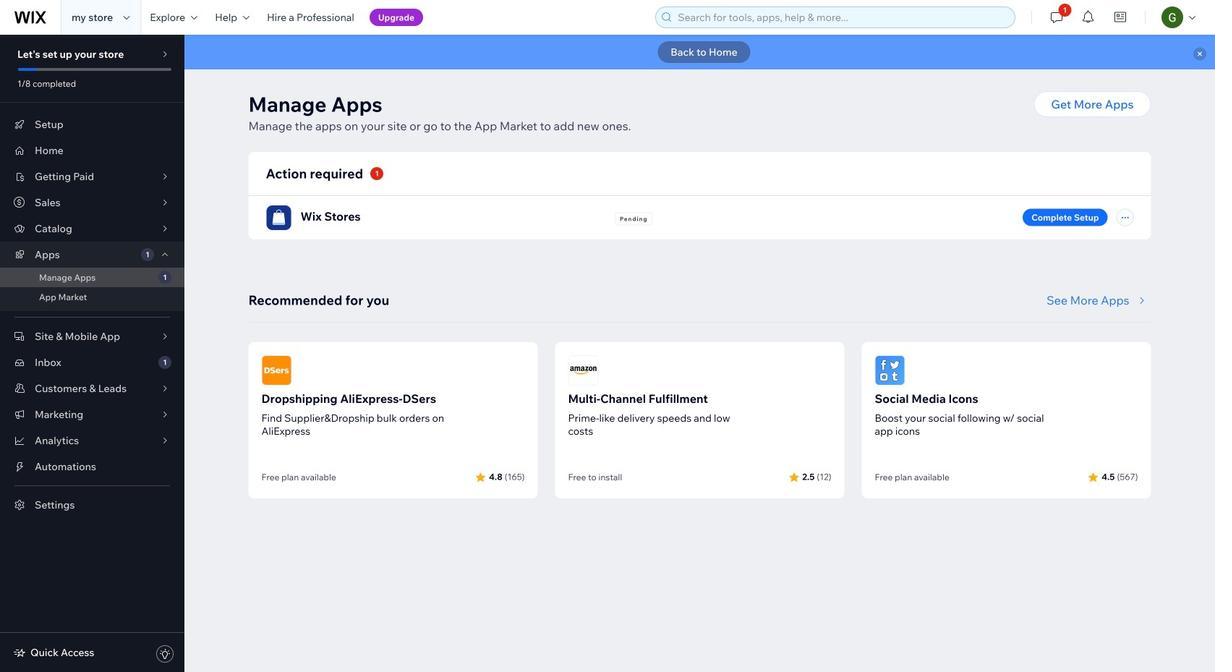 Task type: locate. For each thing, give the bounding box(es) containing it.
dropshipping aliexpress-dsers logo image
[[262, 355, 292, 386]]

multi-channel fulfillment logo image
[[569, 355, 599, 386]]

sidebar element
[[0, 35, 185, 672]]

Search for tools, apps, help & more... field
[[674, 7, 1011, 28]]

alert
[[185, 35, 1216, 69]]



Task type: describe. For each thing, give the bounding box(es) containing it.
social media icons logo image
[[875, 355, 906, 386]]



Task type: vqa. For each thing, say whether or not it's contained in the screenshot.
middle A
no



